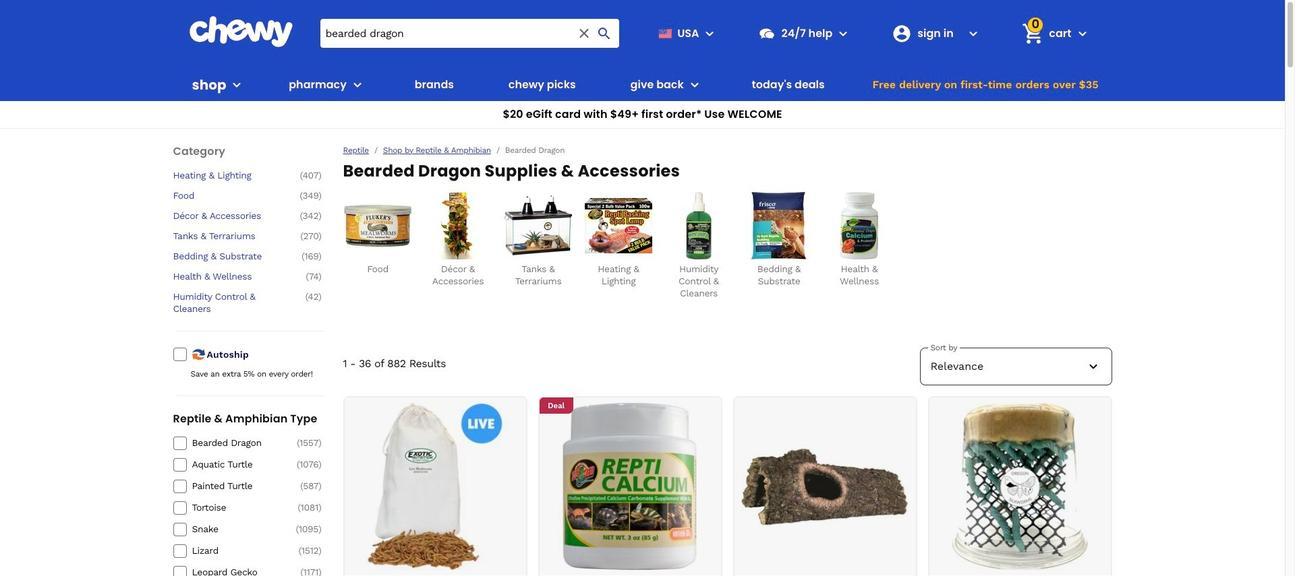 Task type: describe. For each thing, give the bounding box(es) containing it.
food image
[[344, 192, 411, 260]]

Product search field
[[320, 19, 620, 48]]

bedding & substrate image
[[745, 192, 813, 260]]

chewy home image
[[189, 16, 293, 47]]

zilla bark bends habitat decor reptile hideout, medium image
[[741, 403, 909, 571]]

menu image
[[229, 77, 245, 93]]

cart menu image
[[1074, 25, 1090, 41]]

zoo med repti calcium with d3 reptile supplement, 3-oz jar image
[[546, 403, 714, 571]]

submit search image
[[597, 25, 613, 41]]

tanks & terrariums image
[[505, 192, 572, 260]]

menu image
[[702, 25, 718, 41]]

items image
[[1021, 22, 1045, 45]]

oregon silkworms small live hornworms, 25 count image
[[936, 403, 1104, 571]]

décor & accessories image
[[424, 192, 492, 260]]



Task type: vqa. For each thing, say whether or not it's contained in the screenshot.
'Exotic Nutrition Live Mealworms Reptile Food, Medium, 250 count' image
yes



Task type: locate. For each thing, give the bounding box(es) containing it.
chewy support image
[[758, 25, 776, 42]]

delete search image
[[576, 25, 593, 41]]

health & wellness image
[[826, 192, 893, 260]]

give back menu image
[[687, 77, 703, 93]]

exotic nutrition live mealworms reptile food, medium, 250 count image
[[351, 403, 519, 571]]

account menu image
[[965, 25, 982, 41]]

humidity control & cleaners image
[[665, 192, 733, 260]]

pharmacy menu image
[[349, 77, 366, 93]]

heating & lighting image
[[585, 192, 652, 260]]

Search text field
[[320, 19, 620, 48]]

site banner
[[0, 0, 1285, 129]]

list
[[343, 192, 1112, 299]]

help menu image
[[835, 25, 851, 41]]



